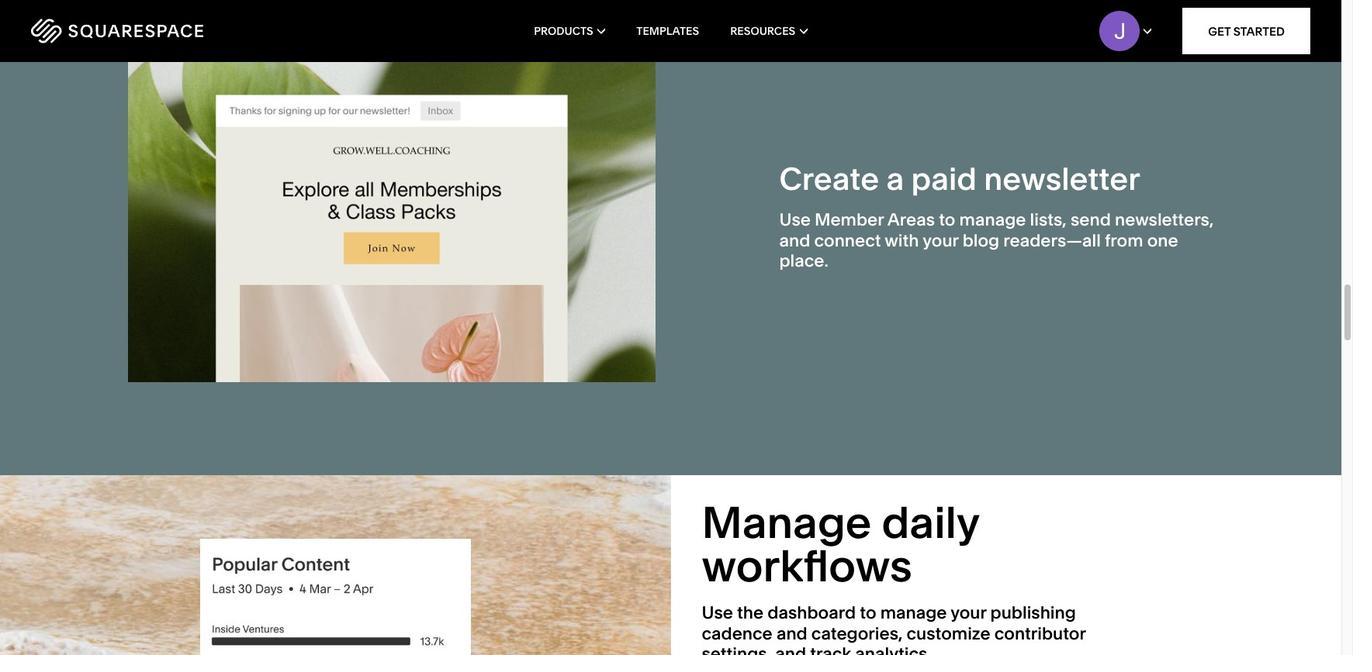 Task type: describe. For each thing, give the bounding box(es) containing it.
to for workflows
[[860, 603, 876, 624]]

get started link
[[1183, 8, 1311, 54]]

templates link
[[636, 0, 699, 62]]

beach sand background image
[[0, 476, 671, 656]]

track
[[810, 644, 851, 656]]

workflows
[[702, 540, 912, 593]]

newsletter
[[984, 160, 1140, 198]]

customize
[[907, 624, 991, 645]]

products button
[[534, 0, 605, 62]]

daily
[[882, 497, 979, 550]]

manage for workflows
[[880, 603, 947, 624]]

squarespace logo image
[[31, 19, 203, 43]]

from
[[1105, 230, 1143, 251]]

to for paid
[[939, 210, 956, 231]]

started
[[1234, 24, 1285, 38]]

resources button
[[730, 0, 808, 62]]

get
[[1208, 24, 1231, 38]]

place.
[[779, 251, 828, 271]]

lists,
[[1030, 210, 1067, 231]]

and for manage daily workflows
[[777, 624, 808, 645]]

use the dashboard to manage your publishing cadence and categories, customize contributor settings, and track analytics.
[[702, 603, 1086, 656]]

newsletters,
[[1115, 210, 1214, 231]]

dashboard
[[768, 603, 856, 624]]

areas
[[887, 210, 935, 231]]

settings,
[[702, 644, 771, 656]]

the
[[737, 603, 764, 624]]

your inside use member areas to manage lists, send newsletters, and connect with your blog readers—all from one place.
[[923, 230, 959, 251]]

track analytics image
[[200, 539, 471, 656]]



Task type: locate. For each thing, give the bounding box(es) containing it.
manage
[[960, 210, 1026, 231], [880, 603, 947, 624]]

send
[[1071, 210, 1111, 231]]

1 vertical spatial to
[[860, 603, 876, 624]]

manage inside use the dashboard to manage your publishing cadence and categories, customize contributor settings, and track analytics.
[[880, 603, 947, 624]]

to up analytics.
[[860, 603, 876, 624]]

manage for paid
[[960, 210, 1026, 231]]

to
[[939, 210, 956, 231], [860, 603, 876, 624]]

0 horizontal spatial manage
[[880, 603, 947, 624]]

use member areas to manage lists, send newsletters, and connect with your blog readers—all from one place.
[[779, 210, 1214, 271]]

with
[[885, 230, 919, 251]]

your left publishing
[[951, 603, 987, 624]]

0 horizontal spatial to
[[860, 603, 876, 624]]

and for create a paid newsletter
[[779, 230, 810, 251]]

blog
[[963, 230, 1000, 251]]

one
[[1147, 230, 1178, 251]]

to inside use the dashboard to manage your publishing cadence and categories, customize contributor settings, and track analytics.
[[860, 603, 876, 624]]

contributor
[[995, 624, 1086, 645]]

0 vertical spatial use
[[779, 210, 811, 231]]

0 vertical spatial manage
[[960, 210, 1026, 231]]

1 horizontal spatial use
[[779, 210, 811, 231]]

use
[[779, 210, 811, 231], [702, 603, 733, 624]]

to right 'areas'
[[939, 210, 956, 231]]

your
[[923, 230, 959, 251], [951, 603, 987, 624]]

example newsletter image
[[128, 53, 655, 383]]

1 vertical spatial your
[[951, 603, 987, 624]]

create
[[779, 160, 879, 198]]

0 horizontal spatial use
[[702, 603, 733, 624]]

0 vertical spatial your
[[923, 230, 959, 251]]

your right with
[[923, 230, 959, 251]]

manage
[[702, 497, 872, 550]]

to inside use member areas to manage lists, send newsletters, and connect with your blog readers—all from one place.
[[939, 210, 956, 231]]

manage down create a paid newsletter
[[960, 210, 1026, 231]]

use inside use the dashboard to manage your publishing cadence and categories, customize contributor settings, and track analytics.
[[702, 603, 733, 624]]

publishing
[[991, 603, 1076, 624]]

manage up analytics.
[[880, 603, 947, 624]]

member
[[815, 210, 884, 231]]

1 horizontal spatial manage
[[960, 210, 1026, 231]]

use up place.
[[779, 210, 811, 231]]

cadence
[[702, 624, 773, 645]]

manage daily workflows
[[702, 497, 979, 593]]

use for create a paid newsletter
[[779, 210, 811, 231]]

1 vertical spatial use
[[702, 603, 733, 624]]

squarespace logo link
[[31, 19, 287, 43]]

resources
[[730, 24, 795, 38]]

use for manage daily workflows
[[702, 603, 733, 624]]

get started
[[1208, 24, 1285, 38]]

templates
[[636, 24, 699, 38]]

analytics.
[[855, 644, 932, 656]]

use left the the
[[702, 603, 733, 624]]

0 vertical spatial to
[[939, 210, 956, 231]]

1 vertical spatial manage
[[880, 603, 947, 624]]

manage inside use member areas to manage lists, send newsletters, and connect with your blog readers—all from one place.
[[960, 210, 1026, 231]]

a
[[886, 160, 904, 198]]

and
[[779, 230, 810, 251], [777, 624, 808, 645], [775, 644, 806, 656]]

connect
[[814, 230, 881, 251]]

products
[[534, 24, 593, 38]]

readers—all
[[1004, 230, 1101, 251]]

categories,
[[812, 624, 903, 645]]

create a paid newsletter
[[779, 160, 1140, 198]]

1 horizontal spatial to
[[939, 210, 956, 231]]

and inside use member areas to manage lists, send newsletters, and connect with your blog readers—all from one place.
[[779, 230, 810, 251]]

your inside use the dashboard to manage your publishing cadence and categories, customize contributor settings, and track analytics.
[[951, 603, 987, 624]]

paid
[[911, 160, 977, 198]]

use inside use member areas to manage lists, send newsletters, and connect with your blog readers—all from one place.
[[779, 210, 811, 231]]



Task type: vqa. For each thing, say whether or not it's contained in the screenshot.
to within Use Member Areas to manage lists, send newsletters, and connect with your blog readers—all from one place.
yes



